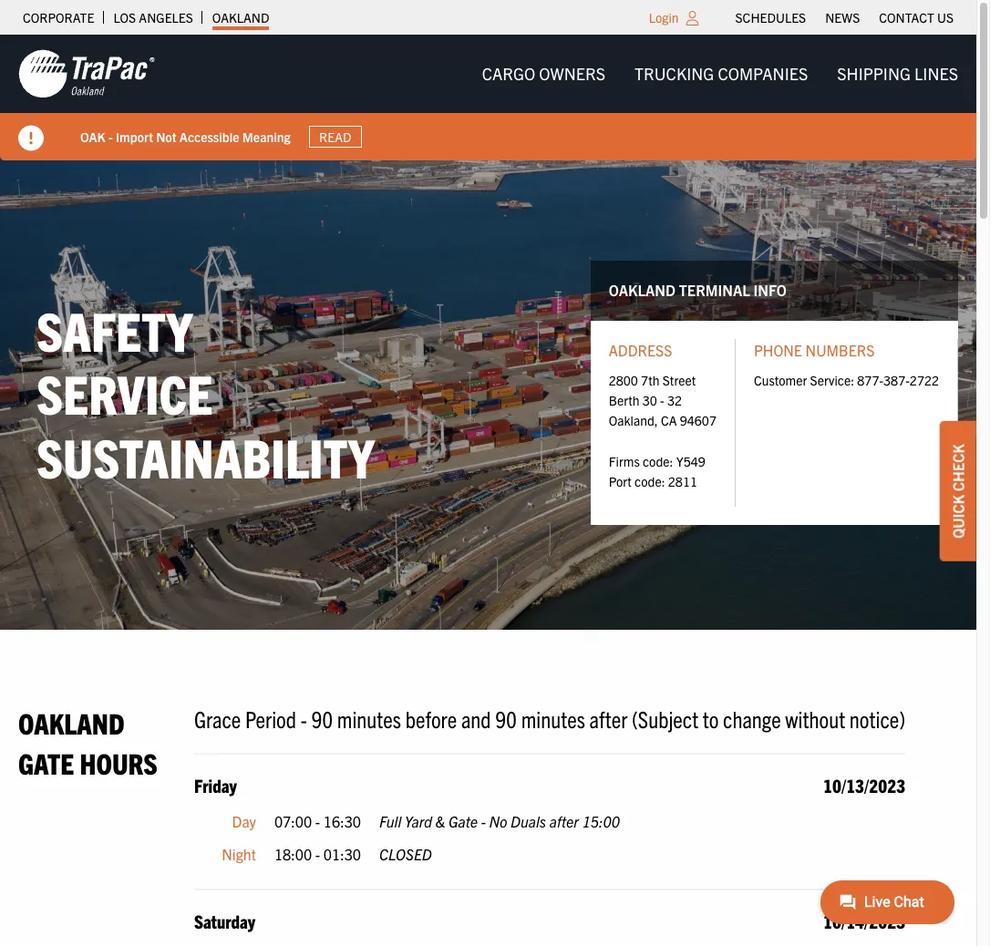 Task type: vqa. For each thing, say whether or not it's contained in the screenshot.
A
no



Task type: locate. For each thing, give the bounding box(es) containing it.
menu bar up shipping
[[726, 5, 964, 30]]

0 horizontal spatial gate
[[18, 745, 74, 780]]

0 vertical spatial code:
[[643, 453, 674, 470]]

- right 30
[[660, 392, 665, 408]]

menu bar containing schedules
[[726, 5, 964, 30]]

grace
[[194, 704, 241, 733]]

y549
[[676, 453, 706, 470]]

login
[[649, 9, 679, 26]]

gate right the &
[[449, 813, 478, 831]]

1 horizontal spatial 90
[[495, 704, 517, 733]]

quick check link
[[940, 422, 977, 562]]

trucking companies link
[[620, 55, 823, 92]]

oakland up hours
[[18, 705, 125, 741]]

1 horizontal spatial gate
[[449, 813, 478, 831]]

&
[[436, 813, 445, 831]]

90
[[311, 704, 333, 733], [495, 704, 517, 733]]

0 horizontal spatial 90
[[311, 704, 333, 733]]

night
[[222, 845, 256, 863]]

oakland gate hours
[[18, 705, 158, 780]]

shipping lines
[[837, 63, 959, 84]]

1 horizontal spatial minutes
[[521, 704, 585, 733]]

minutes left before
[[337, 704, 401, 733]]

address
[[609, 341, 673, 359]]

minutes right 'and'
[[521, 704, 585, 733]]

0 horizontal spatial after
[[550, 813, 579, 831]]

oakland inside oakland gate hours
[[18, 705, 125, 741]]

oak
[[80, 128, 106, 145]]

387-
[[884, 372, 910, 388]]

news
[[826, 9, 860, 26]]

period
[[245, 704, 296, 733]]

1 vertical spatial menu bar
[[468, 55, 973, 92]]

gate
[[18, 745, 74, 780], [449, 813, 478, 831]]

1 90 from the left
[[311, 704, 333, 733]]

2 minutes from the left
[[521, 704, 585, 733]]

15:00
[[582, 813, 620, 831]]

light image
[[686, 11, 699, 26]]

- left no
[[481, 813, 486, 831]]

7th
[[641, 372, 660, 388]]

menu bar
[[726, 5, 964, 30], [468, 55, 973, 92]]

oakland
[[212, 9, 269, 26], [609, 281, 676, 299], [18, 705, 125, 741]]

schedules link
[[736, 5, 806, 30]]

90 right 'and'
[[495, 704, 517, 733]]

closed
[[379, 845, 432, 863]]

90 right 'period'
[[311, 704, 333, 733]]

2 horizontal spatial oakland
[[609, 281, 676, 299]]

- left 01:30
[[315, 845, 320, 863]]

and
[[461, 704, 491, 733]]

menu bar containing cargo owners
[[468, 55, 973, 92]]

- right oak
[[109, 128, 113, 145]]

oakland up 'address'
[[609, 281, 676, 299]]

code:
[[643, 453, 674, 470], [635, 474, 665, 490]]

after right the duals
[[550, 813, 579, 831]]

-
[[109, 128, 113, 145], [660, 392, 665, 408], [301, 704, 307, 733], [315, 813, 320, 831], [481, 813, 486, 831], [315, 845, 320, 863]]

saturday
[[194, 911, 256, 933]]

customer service: 877-387-2722
[[754, 372, 939, 388]]

friday
[[194, 774, 237, 797]]

shipping lines link
[[823, 55, 973, 92]]

without
[[786, 704, 846, 733]]

cargo
[[482, 63, 536, 84]]

- inside banner
[[109, 128, 113, 145]]

minutes
[[337, 704, 401, 733], [521, 704, 585, 733]]

0 horizontal spatial minutes
[[337, 704, 401, 733]]

1 vertical spatial gate
[[449, 813, 478, 831]]

1 vertical spatial oakland
[[609, 281, 676, 299]]

01:30
[[324, 845, 361, 863]]

0 vertical spatial gate
[[18, 745, 74, 780]]

full
[[379, 813, 401, 831]]

18:00 - 01:30
[[274, 845, 361, 863]]

after left '(subject'
[[590, 704, 628, 733]]

no
[[489, 813, 507, 831]]

2 vertical spatial oakland
[[18, 705, 125, 741]]

1 vertical spatial after
[[550, 813, 579, 831]]

after
[[590, 704, 628, 733], [550, 813, 579, 831]]

2811
[[668, 474, 698, 490]]

port
[[609, 474, 632, 490]]

oakland right angeles
[[212, 9, 269, 26]]

duals
[[511, 813, 546, 831]]

trucking
[[635, 63, 714, 84]]

accessible
[[180, 128, 239, 145]]

owners
[[539, 63, 606, 84]]

yard
[[405, 813, 432, 831]]

18:00
[[274, 845, 312, 863]]

full yard & gate - no duals after 15:00
[[379, 813, 620, 831]]

before
[[406, 704, 457, 733]]

gate left hours
[[18, 745, 74, 780]]

94607
[[680, 413, 717, 429]]

oakland for oakland terminal info
[[609, 281, 676, 299]]

schedules
[[736, 9, 806, 26]]

1 horizontal spatial oakland
[[212, 9, 269, 26]]

- inside 2800 7th street berth 30 - 32 oakland, ca 94607
[[660, 392, 665, 408]]

0 horizontal spatial oakland
[[18, 705, 125, 741]]

numbers
[[806, 341, 875, 359]]

banner
[[0, 35, 990, 161]]

read link
[[309, 126, 362, 148]]

0 vertical spatial menu bar
[[726, 5, 964, 30]]

menu bar down light image
[[468, 55, 973, 92]]

code: right port
[[635, 474, 665, 490]]

10/13/2023
[[824, 774, 906, 797]]

lines
[[915, 63, 959, 84]]

0 vertical spatial after
[[590, 704, 628, 733]]

code: up 2811
[[643, 453, 674, 470]]

trucking companies
[[635, 63, 808, 84]]

companies
[[718, 63, 808, 84]]

0 vertical spatial oakland
[[212, 9, 269, 26]]

oakland for oakland gate hours
[[18, 705, 125, 741]]

hours
[[80, 745, 158, 780]]



Task type: describe. For each thing, give the bounding box(es) containing it.
news link
[[826, 5, 860, 30]]

menu bar inside banner
[[468, 55, 973, 92]]

import
[[116, 128, 153, 145]]

meaning
[[242, 128, 291, 145]]

read
[[319, 129, 352, 145]]

contact us
[[879, 9, 954, 26]]

berth
[[609, 392, 640, 408]]

07:00
[[274, 813, 312, 831]]

10/14/2023
[[824, 911, 906, 933]]

street
[[663, 372, 696, 388]]

check
[[949, 444, 968, 492]]

contact us link
[[879, 5, 954, 30]]

safety service sustainability
[[36, 296, 375, 490]]

corporate link
[[23, 5, 94, 30]]

oakland for oakland
[[212, 9, 269, 26]]

customer
[[754, 372, 808, 388]]

16:30
[[324, 813, 361, 831]]

shipping
[[837, 63, 911, 84]]

ca
[[661, 413, 677, 429]]

877-
[[858, 372, 884, 388]]

1 horizontal spatial after
[[590, 704, 628, 733]]

30
[[643, 392, 657, 408]]

los angeles link
[[113, 5, 193, 30]]

oak - import not accessible meaning
[[80, 128, 291, 145]]

banner containing cargo owners
[[0, 35, 990, 161]]

login link
[[649, 9, 679, 26]]

firms code:  y549 port code:  2811
[[609, 453, 706, 490]]

quick
[[949, 495, 968, 539]]

1 vertical spatial code:
[[635, 474, 665, 490]]

notice)
[[850, 704, 906, 733]]

phone numbers
[[754, 341, 875, 359]]

2800
[[609, 372, 638, 388]]

cargo owners link
[[468, 55, 620, 92]]

not
[[156, 128, 177, 145]]

(subject
[[632, 704, 699, 733]]

solid image
[[18, 126, 44, 151]]

2800 7th street berth 30 - 32 oakland, ca 94607
[[609, 372, 717, 429]]

07:00 - 16:30
[[274, 813, 361, 831]]

2 90 from the left
[[495, 704, 517, 733]]

32
[[668, 392, 682, 408]]

phone
[[754, 341, 803, 359]]

sustainability
[[36, 423, 375, 490]]

- right 'period'
[[301, 704, 307, 733]]

cargo owners
[[482, 63, 606, 84]]

contact
[[879, 9, 935, 26]]

grace period - 90 minutes before and 90 minutes after (subject to change without notice)
[[194, 704, 906, 733]]

los
[[113, 9, 136, 26]]

info
[[754, 281, 787, 299]]

gate inside oakland gate hours
[[18, 745, 74, 780]]

oakland,
[[609, 413, 658, 429]]

day
[[232, 813, 256, 831]]

service
[[36, 360, 213, 426]]

oakland terminal info
[[609, 281, 787, 299]]

to
[[703, 704, 719, 733]]

us
[[938, 9, 954, 26]]

corporate
[[23, 9, 94, 26]]

angeles
[[139, 9, 193, 26]]

safety
[[36, 296, 193, 363]]

change
[[723, 704, 781, 733]]

oakland link
[[212, 5, 269, 30]]

service:
[[810, 372, 855, 388]]

los angeles
[[113, 9, 193, 26]]

firms
[[609, 453, 640, 470]]

2722
[[910, 372, 939, 388]]

1 minutes from the left
[[337, 704, 401, 733]]

- left 16:30
[[315, 813, 320, 831]]

quick check
[[949, 444, 968, 539]]

oakland image
[[18, 48, 155, 99]]



